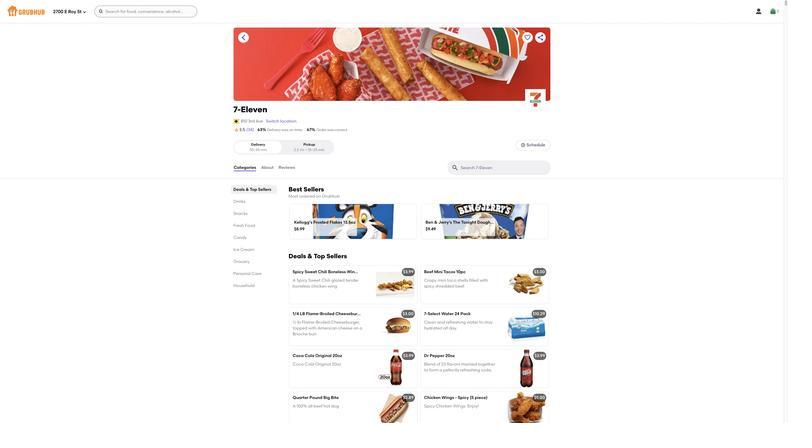 Task type: vqa. For each thing, say whether or not it's contained in the screenshot.
california rock'n sushi icon
no



Task type: locate. For each thing, give the bounding box(es) containing it.
deals & top sellers inside tab
[[233, 187, 271, 192]]

1 vertical spatial coca
[[293, 362, 304, 367]]

delivery was on time
[[267, 128, 302, 132]]

1 vertical spatial delivery
[[251, 143, 265, 147]]

drinks
[[233, 199, 246, 204]]

7- for eleven
[[233, 104, 241, 114]]

roy
[[68, 9, 76, 14]]

filled
[[469, 278, 479, 283]]

a left 100%
[[293, 404, 296, 409]]

0 vertical spatial cola
[[305, 354, 314, 359]]

on right cheese
[[353, 326, 359, 331]]

7- for select
[[424, 312, 428, 317]]

refreshing inside blend of 23 flavors married together to form a pefectly refreshing soda.
[[460, 368, 480, 373]]

cola
[[305, 354, 314, 359], [305, 362, 314, 367]]

0 horizontal spatial min
[[261, 148, 267, 152]]

(5
[[470, 396, 474, 401]]

0 vertical spatial to
[[479, 320, 483, 325]]

1 vertical spatial on
[[316, 194, 321, 199]]

Search 7-Eleven search field
[[460, 165, 548, 171]]

broiled for cheeseburger
[[320, 312, 334, 317]]

was
[[282, 128, 288, 132], [327, 128, 334, 132]]

deals
[[233, 187, 245, 192], [289, 253, 306, 260]]

0 horizontal spatial was
[[282, 128, 288, 132]]

1 vertical spatial coca cola original 20oz
[[293, 362, 341, 367]]

blend
[[424, 362, 435, 367]]

¼
[[293, 320, 296, 325]]

$2.89
[[403, 396, 414, 401]]

chicken down the chicken wings - spicy (5 piece) at the bottom right of the page
[[436, 404, 452, 409]]

1 vertical spatial refreshing
[[460, 368, 480, 373]]

form
[[429, 368, 439, 373]]

1 vertical spatial deals & top sellers
[[289, 253, 347, 260]]

2 a from the top
[[293, 404, 296, 409]]

deals & top sellers tab
[[233, 187, 274, 193]]

reviews button
[[278, 157, 295, 178]]

2 vertical spatial on
[[353, 326, 359, 331]]

$3.99
[[403, 270, 414, 275], [403, 354, 414, 359], [535, 354, 545, 359]]

top
[[250, 187, 257, 192], [314, 253, 325, 260]]

¼ lb flame-broiled cheeseburger, topped with american cheese on a brioche bun
[[293, 320, 362, 337]]

drinks tab
[[233, 199, 274, 205]]

1 vertical spatial &
[[434, 220, 437, 225]]

2 horizontal spatial sellers
[[327, 253, 347, 260]]

1 horizontal spatial &
[[308, 253, 312, 260]]

tender
[[346, 278, 359, 283]]

spicy sweet chili boneless wings 8 count
[[293, 270, 375, 275]]

chili inside a spicy sweet chili glazed tender boneless chicken wing
[[322, 278, 330, 283]]

pickup
[[303, 143, 315, 147]]

most
[[289, 194, 298, 199]]

grocery tab
[[233, 259, 274, 265]]

1 vertical spatial original
[[315, 362, 331, 367]]

1 vertical spatial chicken
[[436, 404, 452, 409]]

magnifying glass icon image
[[451, 164, 458, 171]]

sellers inside best sellers most ordered on grubhub
[[304, 186, 324, 193]]

1 vertical spatial a
[[440, 368, 442, 373]]

1 vertical spatial cola
[[305, 362, 314, 367]]

0 vertical spatial broiled
[[320, 312, 334, 317]]

a 100% all beef hot dog
[[293, 404, 339, 409]]

spicy
[[293, 270, 304, 275], [297, 278, 307, 283], [458, 396, 469, 401], [424, 404, 435, 409]]

delivery down switch
[[267, 128, 281, 132]]

7- up the clean
[[424, 312, 428, 317]]

ice cream tab
[[233, 247, 274, 253]]

2 coca cola original 20oz from the top
[[293, 362, 341, 367]]

pickup 2.2 mi • 15–25 min
[[294, 143, 325, 152]]

pound
[[309, 396, 322, 401]]

on inside the ¼ lb flame-broiled cheeseburger, topped with american cheese on a brioche bun
[[353, 326, 359, 331]]

0 vertical spatial deals & top sellers
[[233, 187, 271, 192]]

refreshing
[[446, 320, 466, 325], [460, 368, 480, 373]]

0 vertical spatial 7-
[[233, 104, 241, 114]]

0 vertical spatial coca
[[293, 354, 304, 359]]

•
[[305, 148, 307, 152]]

0 vertical spatial a
[[293, 278, 296, 283]]

chicken
[[424, 396, 441, 401], [436, 404, 452, 409]]

delivery for was
[[267, 128, 281, 132]]

min inside delivery 30–45 min
[[261, 148, 267, 152]]

beef mini tacos 10pc image
[[505, 266, 549, 304]]

delivery 30–45 min
[[249, 143, 267, 152]]

flavors
[[447, 362, 460, 367]]

1 horizontal spatial to
[[479, 320, 483, 325]]

1 vertical spatial chili
[[322, 278, 330, 283]]

deals & top sellers up spicy sweet chili boneless wings 8 count on the bottom left of page
[[289, 253, 347, 260]]

a right cheese
[[359, 326, 362, 331]]

0 horizontal spatial wings
[[347, 270, 359, 275]]

brioche
[[293, 332, 308, 337]]

st
[[77, 9, 82, 14]]

was down location
[[282, 128, 288, 132]]

0 vertical spatial delivery
[[267, 128, 281, 132]]

location
[[280, 119, 296, 124]]

subscription pass image
[[233, 119, 239, 124]]

all left day.
[[443, 326, 448, 331]]

1 vertical spatial flame-
[[302, 320, 316, 325]]

0 horizontal spatial all
[[308, 404, 313, 409]]

a up boneless
[[293, 278, 296, 283]]

time
[[294, 128, 302, 132]]

2 coca from the top
[[293, 362, 304, 367]]

0 horizontal spatial sellers
[[258, 187, 271, 192]]

0 vertical spatial deals
[[233, 187, 245, 192]]

sellers up drinks tab
[[258, 187, 271, 192]]

1 horizontal spatial min
[[318, 148, 325, 152]]

on
[[289, 128, 294, 132], [316, 194, 321, 199], [353, 326, 359, 331]]

reviews
[[279, 165, 295, 170]]

delivery for 30–45
[[251, 143, 265, 147]]

with right 'filled'
[[480, 278, 488, 283]]

2700
[[53, 9, 63, 14]]

& up spicy sweet chili boneless wings 8 count on the bottom left of page
[[308, 253, 312, 260]]

on left time
[[289, 128, 294, 132]]

ave
[[256, 119, 263, 124]]

dr pepper 20oz image
[[505, 350, 549, 388]]

0 horizontal spatial deals & top sellers
[[233, 187, 271, 192]]

1 was from the left
[[282, 128, 288, 132]]

refreshing down married
[[460, 368, 480, 373]]

broiled inside the ¼ lb flame-broiled cheeseburger, topped with american cheese on a brioche bun
[[316, 320, 330, 325]]

0 vertical spatial chili
[[318, 270, 327, 275]]

min right 30–45
[[261, 148, 267, 152]]

snacks
[[233, 211, 248, 216]]

1 vertical spatial to
[[424, 368, 428, 373]]

schedule button
[[516, 140, 550, 151]]

1 a from the top
[[293, 278, 296, 283]]

sellers inside tab
[[258, 187, 271, 192]]

categories
[[234, 165, 256, 170]]

to
[[479, 320, 483, 325], [424, 368, 428, 373]]

1 horizontal spatial with
[[480, 278, 488, 283]]

a inside the ¼ lb flame-broiled cheeseburger, topped with american cheese on a brioche bun
[[359, 326, 362, 331]]

0 horizontal spatial with
[[308, 326, 317, 331]]

a inside blend of 23 flavors married together to form a pefectly refreshing soda.
[[440, 368, 442, 373]]

0 horizontal spatial 7-
[[233, 104, 241, 114]]

wings
[[347, 270, 359, 275], [442, 396, 454, 401]]

0 vertical spatial with
[[480, 278, 488, 283]]

1 vertical spatial with
[[308, 326, 317, 331]]

7-eleven logo image
[[525, 89, 546, 110]]

pack
[[461, 312, 471, 317]]

crispy mini taco shells filled with spicy shredded beef.
[[424, 278, 488, 289]]

0 horizontal spatial on
[[289, 128, 294, 132]]

7- up 'subscription pass' icon
[[233, 104, 241, 114]]

min inside pickup 2.2 mi • 15–25 min
[[318, 148, 325, 152]]

grubhub
[[322, 194, 340, 199]]

0 vertical spatial flame-
[[306, 312, 320, 317]]

&
[[246, 187, 249, 192], [434, 220, 437, 225], [308, 253, 312, 260]]

flame- inside the ¼ lb flame-broiled cheeseburger, topped with american cheese on a brioche bun
[[302, 320, 316, 325]]

kellogg's frosted flakes 13.5oz $8.99
[[294, 220, 356, 232]]

0 horizontal spatial &
[[246, 187, 249, 192]]

2 horizontal spatial &
[[434, 220, 437, 225]]

0 vertical spatial $3.00
[[534, 270, 545, 275]]

1/4 lb flame-broiled cheeseburger image
[[373, 308, 417, 346]]

sellers up boneless on the bottom left of the page
[[327, 253, 347, 260]]

caret left icon image
[[240, 34, 247, 41]]

wings left - at the bottom of the page
[[442, 396, 454, 401]]

lb
[[297, 320, 301, 325]]

pefectly
[[443, 368, 459, 373]]

boneless
[[293, 284, 310, 289]]

0 horizontal spatial deals
[[233, 187, 245, 192]]

svg image
[[770, 8, 777, 15]]

& right ben
[[434, 220, 437, 225]]

$3.99 for beef
[[403, 270, 414, 275]]

bun
[[309, 332, 316, 337]]

0 vertical spatial top
[[250, 187, 257, 192]]

1 vertical spatial $3.00
[[403, 312, 414, 317]]

main navigation navigation
[[0, 0, 784, 23]]

switch location button
[[266, 118, 297, 125]]

1 horizontal spatial was
[[327, 128, 334, 132]]

sellers
[[304, 186, 324, 193], [258, 187, 271, 192], [327, 253, 347, 260]]

top up drinks tab
[[250, 187, 257, 192]]

about button
[[261, 157, 274, 178]]

water
[[467, 320, 478, 325]]

spicy chicken wings. enjoy!
[[424, 404, 479, 409]]

67
[[307, 127, 311, 132]]

a for a spicy sweet chili glazed tender boneless chicken wing
[[293, 278, 296, 283]]

personal
[[233, 271, 251, 276]]

1 vertical spatial wings
[[442, 396, 454, 401]]

1 horizontal spatial deals
[[289, 253, 306, 260]]

enjoy!
[[467, 404, 479, 409]]

to left stay
[[479, 320, 483, 325]]

with up bun
[[308, 326, 317, 331]]

1 coca from the top
[[293, 354, 304, 359]]

1 horizontal spatial $3.00
[[534, 270, 545, 275]]

deals & top sellers
[[233, 187, 271, 192], [289, 253, 347, 260]]

0 vertical spatial &
[[246, 187, 249, 192]]

1 horizontal spatial top
[[314, 253, 325, 260]]

ice
[[233, 247, 239, 252]]

svg image inside schedule "button"
[[521, 143, 525, 148]]

1 horizontal spatial delivery
[[267, 128, 281, 132]]

grocery
[[233, 259, 249, 264]]

a down the of at the bottom of page
[[440, 368, 442, 373]]

0 horizontal spatial top
[[250, 187, 257, 192]]

2700 e roy st
[[53, 9, 82, 14]]

a
[[359, 326, 362, 331], [440, 368, 442, 373]]

quarter
[[293, 396, 309, 401]]

1 vertical spatial broiled
[[316, 320, 330, 325]]

option group
[[233, 140, 334, 155]]

beef mini tacos 10pc
[[424, 270, 466, 275]]

original
[[315, 354, 332, 359], [315, 362, 331, 367]]

1 vertical spatial sweet
[[308, 278, 321, 283]]

switch
[[266, 119, 279, 124]]

deals down $8.99
[[289, 253, 306, 260]]

chili up a spicy sweet chili glazed tender boneless chicken wing
[[318, 270, 327, 275]]

2 was from the left
[[327, 128, 334, 132]]

1 vertical spatial 7-
[[424, 312, 428, 317]]

to down blend
[[424, 368, 428, 373]]

0 vertical spatial chicken
[[424, 396, 441, 401]]

spicy inside a spicy sweet chili glazed tender boneless chicken wing
[[297, 278, 307, 283]]

0 vertical spatial all
[[443, 326, 448, 331]]

deals up drinks
[[233, 187, 245, 192]]

2 horizontal spatial on
[[353, 326, 359, 331]]

1 horizontal spatial sellers
[[304, 186, 324, 193]]

sweet inside a spicy sweet chili glazed tender boneless chicken wing
[[308, 278, 321, 283]]

0 horizontal spatial delivery
[[251, 143, 265, 147]]

1 min from the left
[[261, 148, 267, 152]]

2 vertical spatial &
[[308, 253, 312, 260]]

(34)
[[246, 127, 254, 132]]

svg image
[[755, 8, 762, 15], [99, 9, 103, 14], [83, 10, 86, 14], [521, 143, 525, 148]]

a
[[293, 278, 296, 283], [293, 404, 296, 409]]

0 vertical spatial a
[[359, 326, 362, 331]]

schedule
[[527, 143, 545, 148]]

min right 15–25
[[318, 148, 325, 152]]

order was correct
[[316, 128, 347, 132]]

cheeseburger,
[[331, 320, 360, 325]]

chicken up spicy chicken wings. enjoy! at the right bottom of page
[[424, 396, 441, 401]]

10pc
[[456, 270, 466, 275]]

chili
[[318, 270, 327, 275], [322, 278, 330, 283]]

cream
[[240, 247, 254, 252]]

on right ordered
[[316, 194, 321, 199]]

delivery inside delivery 30–45 min
[[251, 143, 265, 147]]

1 horizontal spatial 7-
[[424, 312, 428, 317]]

1 horizontal spatial all
[[443, 326, 448, 331]]

personal care tab
[[233, 271, 274, 277]]

deals inside tab
[[233, 187, 245, 192]]

1 horizontal spatial a
[[440, 368, 442, 373]]

1 coca cola original 20oz from the top
[[293, 354, 342, 359]]

flame- for lb
[[306, 312, 320, 317]]

0 vertical spatial coca cola original 20oz
[[293, 354, 342, 359]]

0 horizontal spatial to
[[424, 368, 428, 373]]

a inside a spicy sweet chili glazed tender boneless chicken wing
[[293, 278, 296, 283]]

candy tab
[[233, 235, 274, 241]]

0 vertical spatial refreshing
[[446, 320, 466, 325]]

chili up wing
[[322, 278, 330, 283]]

top up spicy sweet chili boneless wings 8 count on the bottom left of page
[[314, 253, 325, 260]]

refreshing up day.
[[446, 320, 466, 325]]

2 min from the left
[[318, 148, 325, 152]]

dough...
[[477, 220, 494, 225]]

1 vertical spatial top
[[314, 253, 325, 260]]

& up drinks tab
[[246, 187, 249, 192]]

0 horizontal spatial $3.00
[[403, 312, 414, 317]]

mini
[[438, 278, 446, 283]]

0 vertical spatial on
[[289, 128, 294, 132]]

0 horizontal spatial a
[[359, 326, 362, 331]]

delivery up 30–45
[[251, 143, 265, 147]]

1 horizontal spatial on
[[316, 194, 321, 199]]

sellers up ordered
[[304, 186, 324, 193]]

wings up "tender"
[[347, 270, 359, 275]]

7-
[[233, 104, 241, 114], [424, 312, 428, 317]]

was right order
[[327, 128, 334, 132]]

beef
[[424, 270, 433, 275]]

spicy sweet chili boneless wings 8 count image
[[373, 266, 417, 304]]

0 vertical spatial original
[[315, 354, 332, 359]]

deals & top sellers up drinks tab
[[233, 187, 271, 192]]

all left beef
[[308, 404, 313, 409]]

1 vertical spatial a
[[293, 404, 296, 409]]

1 cola from the top
[[305, 354, 314, 359]]



Task type: describe. For each thing, give the bounding box(es) containing it.
american
[[318, 326, 337, 331]]

3rd
[[248, 119, 255, 124]]

hydrated
[[424, 326, 442, 331]]

care
[[252, 271, 262, 276]]

0 vertical spatial wings
[[347, 270, 359, 275]]

select
[[428, 312, 440, 317]]

switch location
[[266, 119, 296, 124]]

quarter pound big bite image
[[373, 392, 417, 423]]

count
[[364, 270, 375, 275]]

shells
[[457, 278, 468, 283]]

hot
[[324, 404, 330, 409]]

tonight
[[461, 220, 476, 225]]

2.2
[[294, 148, 299, 152]]

broiled for cheeseburger,
[[316, 320, 330, 325]]

the
[[453, 220, 460, 225]]

7-select water 24 pack image
[[505, 308, 549, 346]]

$3.00 for crispy mini taco shells filled with spicy shredded beef.
[[534, 270, 545, 275]]

0 vertical spatial sweet
[[305, 270, 317, 275]]

personal care
[[233, 271, 262, 276]]

dr
[[424, 354, 429, 359]]

1 vertical spatial all
[[308, 404, 313, 409]]

topped
[[293, 326, 307, 331]]

$10.29
[[533, 312, 545, 317]]

fresh
[[233, 223, 244, 228]]

810 3rd ave
[[241, 119, 263, 124]]

dog
[[331, 404, 339, 409]]

2 original from the top
[[315, 362, 331, 367]]

taco
[[447, 278, 456, 283]]

all inside clean and refreshing water to stay hydrated all day.
[[443, 326, 448, 331]]

63
[[257, 127, 262, 132]]

bite
[[331, 396, 339, 401]]

blend of 23 flavors married together to form a pefectly refreshing soda.
[[424, 362, 495, 373]]

3
[[777, 9, 779, 14]]

1/4
[[293, 312, 299, 317]]

clean and refreshing water to stay hydrated all day.
[[424, 320, 493, 331]]

& inside ben & jerry's the tonight dough... $9.49
[[434, 220, 437, 225]]

15–25
[[308, 148, 317, 152]]

$3.99 for dr
[[403, 354, 414, 359]]

kellogg's
[[294, 220, 312, 225]]

& inside tab
[[246, 187, 249, 192]]

frosted
[[313, 220, 329, 225]]

together
[[478, 362, 495, 367]]

glazed
[[331, 278, 345, 283]]

top inside tab
[[250, 187, 257, 192]]

boneless
[[328, 270, 346, 275]]

Search for food, convenience, alcohol... search field
[[95, 6, 197, 17]]

beef.
[[455, 284, 465, 289]]

810
[[241, 119, 247, 124]]

fresh food tab
[[233, 223, 274, 229]]

7-eleven
[[233, 104, 267, 114]]

big
[[323, 396, 330, 401]]

flame- for lb
[[302, 320, 316, 325]]

1 horizontal spatial deals & top sellers
[[289, 253, 347, 260]]

coca cola original 20oz image
[[373, 350, 417, 388]]

household tab
[[233, 283, 274, 289]]

share icon image
[[537, 34, 544, 41]]

refreshing inside clean and refreshing water to stay hydrated all day.
[[446, 320, 466, 325]]

a for a 100% all beef hot dog
[[293, 404, 296, 409]]

clean
[[424, 320, 436, 325]]

married
[[461, 362, 477, 367]]

lb
[[300, 312, 305, 317]]

water
[[441, 312, 454, 317]]

stay
[[484, 320, 493, 325]]

household
[[233, 283, 255, 288]]

best
[[289, 186, 302, 193]]

fresh food
[[233, 223, 255, 228]]

pepper
[[430, 354, 444, 359]]

24
[[455, 312, 460, 317]]

snacks tab
[[233, 211, 274, 217]]

1 vertical spatial deals
[[289, 253, 306, 260]]

3.5
[[239, 127, 245, 132]]

ben & jerry's the tonight dough... $9.49
[[426, 220, 494, 232]]

flakes
[[330, 220, 342, 225]]

1/4 lb flame-broiled cheeseburger
[[293, 312, 364, 317]]

chicken
[[311, 284, 327, 289]]

wings.
[[453, 404, 466, 409]]

save this restaurant image
[[524, 34, 531, 41]]

3 button
[[770, 6, 779, 17]]

day.
[[449, 326, 457, 331]]

$9.49
[[426, 227, 436, 232]]

dr pepper 20oz
[[424, 354, 455, 359]]

was for 67
[[327, 128, 334, 132]]

food
[[245, 223, 255, 228]]

with inside crispy mini taco shells filled with spicy shredded beef.
[[480, 278, 488, 283]]

on inside best sellers most ordered on grubhub
[[316, 194, 321, 199]]

ben
[[426, 220, 433, 225]]

of
[[436, 362, 440, 367]]

7-select water 24 pack
[[424, 312, 471, 317]]

to inside blend of 23 flavors married together to form a pefectly refreshing soda.
[[424, 368, 428, 373]]

1 original from the top
[[315, 354, 332, 359]]

soda.
[[481, 368, 492, 373]]

option group containing delivery 30–45 min
[[233, 140, 334, 155]]

chicken wings - spicy (5 piece) image
[[505, 392, 549, 423]]

810 3rd ave button
[[241, 118, 263, 125]]

$3.00 for ¼ lb flame-broiled cheeseburger, topped with american cheese on a brioche bun
[[403, 312, 414, 317]]

1 horizontal spatial wings
[[442, 396, 454, 401]]

order
[[316, 128, 326, 132]]

23
[[441, 362, 446, 367]]

candy
[[233, 235, 247, 240]]

to inside clean and refreshing water to stay hydrated all day.
[[479, 320, 483, 325]]

categories button
[[233, 157, 256, 178]]

cheese
[[338, 326, 352, 331]]

2 cola from the top
[[305, 362, 314, 367]]

star icon image
[[233, 127, 239, 133]]

shredded
[[435, 284, 454, 289]]

$8.99
[[294, 227, 305, 232]]

with inside the ¼ lb flame-broiled cheeseburger, topped with american cheese on a brioche bun
[[308, 326, 317, 331]]

was for 63
[[282, 128, 288, 132]]

save this restaurant button
[[522, 32, 533, 43]]

100%
[[297, 404, 307, 409]]



